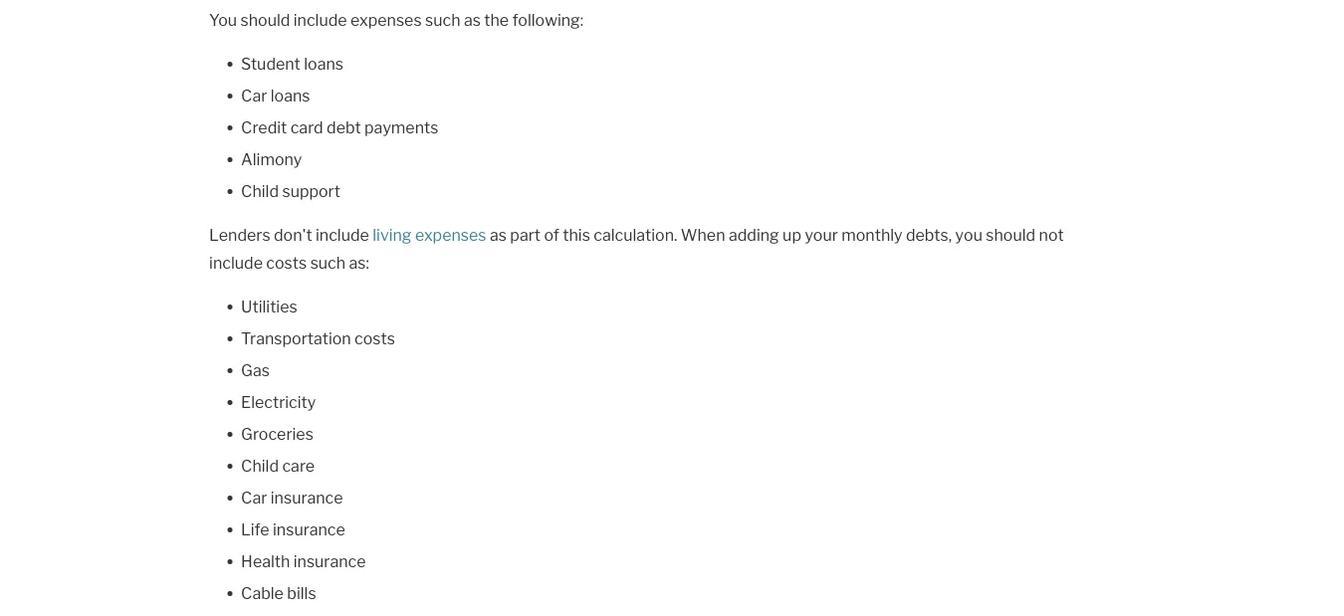 Task type: vqa. For each thing, say whether or not it's contained in the screenshot.
should in the As Part Of This Calculation. When Adding Up Your Monthly Debts, You Should Not Include Costs Such As:
yes



Task type: locate. For each thing, give the bounding box(es) containing it.
costs down don't
[[266, 253, 307, 272]]

0 vertical spatial include
[[293, 10, 347, 29]]

such left as:
[[310, 253, 346, 272]]

child down groceries
[[241, 456, 279, 475]]

loans
[[304, 54, 343, 73], [271, 86, 310, 105]]

expenses
[[350, 10, 422, 29], [415, 225, 486, 244]]

1 vertical spatial loans
[[271, 86, 310, 105]]

1 vertical spatial such
[[310, 253, 346, 272]]

0 vertical spatial insurance
[[271, 488, 343, 507]]

as part of this calculation. when adding up your monthly debts, you should not include costs such as:
[[209, 225, 1064, 272]]

electricity
[[241, 392, 316, 412]]

such
[[425, 10, 460, 29], [310, 253, 346, 272]]

1 vertical spatial costs
[[355, 329, 395, 348]]

child for child support
[[241, 181, 279, 201]]

0 horizontal spatial as
[[464, 10, 481, 29]]

care
[[282, 456, 315, 475]]

include down lenders
[[209, 253, 263, 272]]

0 vertical spatial loans
[[304, 54, 343, 73]]

insurance for car insurance
[[271, 488, 343, 507]]

card
[[290, 117, 323, 137]]

1 vertical spatial car
[[241, 488, 267, 507]]

should right you
[[240, 10, 290, 29]]

0 horizontal spatial should
[[240, 10, 290, 29]]

0 vertical spatial car
[[241, 86, 267, 105]]

student loans
[[241, 54, 343, 73]]

life
[[241, 520, 269, 539]]

this
[[563, 225, 590, 244]]

as:
[[349, 253, 369, 272]]

car insurance
[[241, 488, 343, 507]]

1 car from the top
[[241, 86, 267, 105]]

you
[[955, 225, 982, 244]]

as
[[464, 10, 481, 29], [490, 225, 507, 244]]

following:
[[512, 10, 583, 29]]

car for car insurance
[[241, 488, 267, 507]]

support
[[282, 181, 340, 201]]

2 vertical spatial include
[[209, 253, 263, 272]]

car up credit
[[241, 86, 267, 105]]

1 vertical spatial should
[[986, 225, 1035, 244]]

should left not
[[986, 225, 1035, 244]]

1 vertical spatial include
[[316, 225, 369, 244]]

1 child from the top
[[241, 181, 279, 201]]

lenders don't include living expenses
[[209, 225, 490, 244]]

insurance down care
[[271, 488, 343, 507]]

insurance for health insurance
[[293, 552, 366, 571]]

lenders
[[209, 225, 270, 244]]

as left part
[[490, 225, 507, 244]]

your
[[805, 225, 838, 244]]

0 vertical spatial expenses
[[350, 10, 422, 29]]

car
[[241, 86, 267, 105], [241, 488, 267, 507]]

car up life
[[241, 488, 267, 507]]

such left the the
[[425, 10, 460, 29]]

1 vertical spatial as
[[490, 225, 507, 244]]

1 horizontal spatial such
[[425, 10, 460, 29]]

include
[[293, 10, 347, 29], [316, 225, 369, 244], [209, 253, 263, 272]]

credit
[[241, 117, 287, 137]]

child down alimony
[[241, 181, 279, 201]]

child
[[241, 181, 279, 201], [241, 456, 279, 475]]

as left the the
[[464, 10, 481, 29]]

costs
[[266, 253, 307, 272], [355, 329, 395, 348]]

gas
[[241, 360, 270, 380]]

1 vertical spatial insurance
[[273, 520, 345, 539]]

costs down as:
[[355, 329, 395, 348]]

payments
[[364, 117, 438, 137]]

loans right student at top left
[[304, 54, 343, 73]]

1 horizontal spatial as
[[490, 225, 507, 244]]

0 vertical spatial as
[[464, 10, 481, 29]]

1 horizontal spatial costs
[[355, 329, 395, 348]]

up
[[783, 225, 801, 244]]

adding
[[729, 225, 779, 244]]

you
[[209, 10, 237, 29]]

0 vertical spatial child
[[241, 181, 279, 201]]

2 car from the top
[[241, 488, 267, 507]]

insurance up bills
[[293, 552, 366, 571]]

car for car loans
[[241, 86, 267, 105]]

2 child from the top
[[241, 456, 279, 475]]

child care
[[241, 456, 315, 475]]

2 vertical spatial insurance
[[293, 552, 366, 571]]

1 vertical spatial expenses
[[415, 225, 486, 244]]

living
[[373, 225, 412, 244]]

loans down student loans
[[271, 86, 310, 105]]

cable bills
[[241, 583, 316, 603]]

alimony
[[241, 149, 302, 169]]

monthly
[[842, 225, 902, 244]]

include for should
[[293, 10, 347, 29]]

0 vertical spatial costs
[[266, 253, 307, 272]]

debt
[[327, 117, 361, 137]]

should
[[240, 10, 290, 29], [986, 225, 1035, 244]]

1 vertical spatial child
[[241, 456, 279, 475]]

insurance
[[271, 488, 343, 507], [273, 520, 345, 539], [293, 552, 366, 571]]

of
[[544, 225, 559, 244]]

costs inside as part of this calculation. when adding up your monthly debts, you should not include costs such as:
[[266, 253, 307, 272]]

1 horizontal spatial should
[[986, 225, 1035, 244]]

include up student loans
[[293, 10, 347, 29]]

0 horizontal spatial costs
[[266, 253, 307, 272]]

0 horizontal spatial such
[[310, 253, 346, 272]]

insurance up health insurance in the bottom of the page
[[273, 520, 345, 539]]

include inside as part of this calculation. when adding up your monthly debts, you should not include costs such as:
[[209, 253, 263, 272]]

include up as:
[[316, 225, 369, 244]]



Task type: describe. For each thing, give the bounding box(es) containing it.
health insurance
[[241, 552, 366, 571]]

insurance for life insurance
[[273, 520, 345, 539]]

living expenses link
[[373, 225, 490, 244]]

when
[[681, 225, 725, 244]]

the
[[484, 10, 509, 29]]

should inside as part of this calculation. when adding up your monthly debts, you should not include costs such as:
[[986, 225, 1035, 244]]

part
[[510, 225, 541, 244]]

not
[[1039, 225, 1064, 244]]

transportation
[[241, 329, 351, 348]]

such inside as part of this calculation. when adding up your monthly debts, you should not include costs such as:
[[310, 253, 346, 272]]

transportation costs
[[241, 329, 395, 348]]

bills
[[287, 583, 316, 603]]

utilities
[[241, 297, 297, 316]]

loans for student loans
[[304, 54, 343, 73]]

cable
[[241, 583, 284, 603]]

child for child care
[[241, 456, 279, 475]]

health
[[241, 552, 290, 571]]

car loans
[[241, 86, 310, 105]]

don't
[[274, 225, 312, 244]]

loans for car loans
[[271, 86, 310, 105]]

as inside as part of this calculation. when adding up your monthly debts, you should not include costs such as:
[[490, 225, 507, 244]]

student
[[241, 54, 300, 73]]

child support
[[241, 181, 340, 201]]

groceries
[[241, 424, 313, 444]]

0 vertical spatial should
[[240, 10, 290, 29]]

you should include expenses such as the following:
[[209, 10, 583, 29]]

credit card debt payments
[[241, 117, 438, 137]]

calculation.
[[594, 225, 677, 244]]

include for don't
[[316, 225, 369, 244]]

0 vertical spatial such
[[425, 10, 460, 29]]

life insurance
[[241, 520, 345, 539]]

debts,
[[906, 225, 952, 244]]



